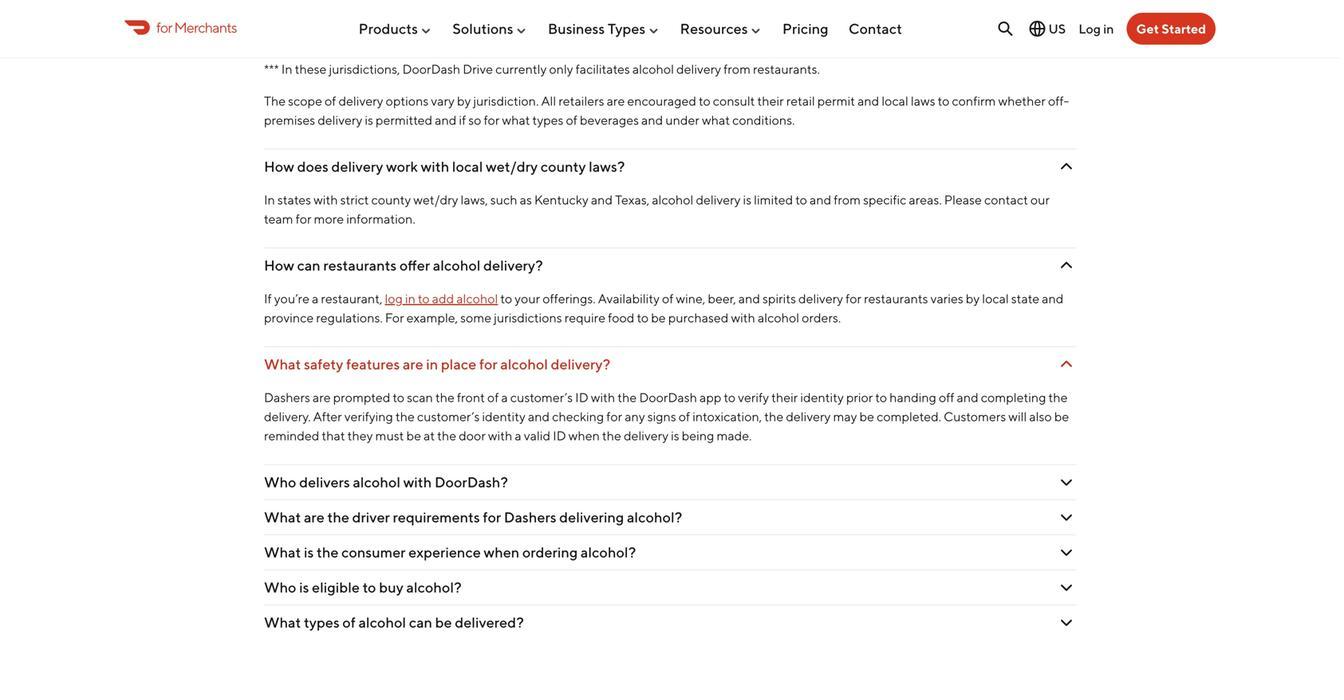 Task type: describe. For each thing, give the bounding box(es) containing it.
of down retailers
[[566, 112, 577, 128]]

state
[[1011, 291, 1039, 306]]

log in link
[[1079, 21, 1114, 36]]

must
[[375, 428, 404, 443]]

laws
[[911, 93, 935, 108]]

limited
[[754, 192, 793, 207]]

vary
[[431, 93, 455, 108]]

1 vertical spatial these
[[295, 61, 327, 77]]

alcohol up 'driver' at left bottom
[[353, 474, 400, 491]]

what for what safety features are in place for alcohol delivery?
[[264, 356, 301, 373]]

and right beer,
[[739, 291, 760, 306]]

permitted
[[376, 112, 432, 128]]

delivery inside in states with strict county wet/dry laws, such as kentucky and texas, alcohol delivery is limited to and from specific areas. please contact our team for more information.
[[696, 192, 741, 207]]

for
[[385, 310, 404, 325]]

be left at
[[406, 428, 421, 443]]

team
[[264, 211, 293, 227]]

the down checking
[[602, 428, 621, 443]]

reminded
[[264, 428, 319, 443]]

for inside the scope of delivery options vary by jurisdiction. all retailers are encouraged to consult their retail permit and local laws to confirm whether off- premises delivery is permitted and if so for what types of beverages and under what conditions.
[[484, 112, 500, 128]]

with up the requirements
[[403, 474, 432, 491]]

with inside 'to your offerings. availability of wine, beer, and spirits delivery for restaurants varies by local state and province regulations. for example, some jurisdictions require food to be purchased with alcohol orders.'
[[731, 310, 755, 325]]

restaurants inside 'to your offerings. availability of wine, beer, and spirits delivery for restaurants varies by local state and province regulations. for example, some jurisdictions require food to be purchased with alcohol orders.'
[[864, 291, 928, 306]]

that
[[322, 428, 345, 443]]

0 vertical spatial currently
[[540, 42, 591, 57]]

for merchants link
[[124, 17, 237, 38]]

0 vertical spatial id
[[575, 390, 588, 405]]

doordash?
[[435, 474, 508, 491]]

in left australia:
[[296, 10, 307, 25]]

example,
[[407, 310, 458, 325]]

areas.
[[909, 192, 942, 207]]

delivered?
[[455, 614, 524, 631]]

confirm
[[952, 93, 996, 108]]

by inside 'to your offerings. availability of wine, beer, and spirits delivery for restaurants varies by local state and province regulations. for example, some jurisdictions require food to be purchased with alcohol orders.'
[[966, 291, 980, 306]]

of inside 'to your offerings. availability of wine, beer, and spirits delivery for restaurants varies by local state and province regulations. for example, some jurisdictions require food to be purchased with alcohol orders.'
[[662, 291, 674, 306]]

they
[[348, 428, 373, 443]]

local inside 'to your offerings. availability of wine, beer, and spirits delivery for restaurants varies by local state and province regulations. for example, some jurisdictions require food to be purchased with alcohol orders.'
[[982, 291, 1009, 306]]

** in these jurisdictions doordash drive does not currently facilitate alcohol delivery from restaurants. *** in these jurisdictions, doordash drive currently only facilitates alcohol delivery from restaurants.
[[264, 42, 832, 77]]

south
[[393, 10, 428, 25]]

the right at
[[437, 428, 456, 443]]

contact
[[984, 192, 1028, 207]]

the up also
[[1049, 390, 1068, 405]]

chevron down image for delivery?
[[1057, 256, 1076, 275]]

what safety features are in place for alcohol delivery?
[[264, 356, 610, 373]]

**
[[264, 42, 274, 57]]

completing
[[981, 390, 1046, 405]]

if
[[264, 291, 272, 306]]

driver
[[352, 509, 390, 526]]

province
[[264, 310, 314, 325]]

be down prior
[[860, 409, 874, 424]]

contact link
[[849, 14, 902, 44]]

to right "app"
[[724, 390, 736, 405]]

how for how can restaurants offer alcohol delivery?
[[264, 257, 294, 274]]

more
[[314, 211, 344, 227]]

delivers
[[299, 474, 350, 491]]

***
[[264, 61, 279, 77]]

what for what types of alcohol can be delivered?
[[264, 614, 301, 631]]

to left your
[[500, 291, 512, 306]]

pricing
[[782, 20, 828, 37]]

2 vertical spatial a
[[515, 428, 521, 443]]

and down encouraged
[[641, 112, 663, 128]]

doordash inside the dashers are prompted to scan the front of a customer's id with the doordash app to verify their identity prior to handing off and completing the delivery. after verifying the customer's identity and checking for any signs of intoxication, the delivery may be completed. customers will also be reminded that they must be at the door with a valid id when the delivery is being made.
[[639, 390, 697, 405]]

their inside the scope of delivery options vary by jurisdiction. all retailers are encouraged to consult their retail permit and local laws to confirm whether off- premises delivery is permitted and if so for what types of beverages and under what conditions.
[[757, 93, 784, 108]]

ordering
[[522, 544, 578, 561]]

is inside the scope of delivery options vary by jurisdiction. all retailers are encouraged to consult their retail permit and local laws to confirm whether off- premises delivery is permitted and if so for what types of beverages and under what conditions.
[[365, 112, 373, 128]]

what is the consumer experience when ordering alcohol?
[[264, 544, 636, 561]]

to right prior
[[875, 390, 887, 405]]

off
[[939, 390, 954, 405]]

1 vertical spatial from
[[724, 61, 751, 77]]

0 horizontal spatial id
[[553, 428, 566, 443]]

and up the customers at the bottom right of page
[[957, 390, 979, 405]]

for merchants
[[156, 19, 237, 36]]

premises
[[264, 112, 315, 128]]

2 chevron down image from the top
[[1057, 473, 1076, 492]]

are inside the dashers are prompted to scan the front of a customer's id with the doordash app to verify their identity prior to handing off and completing the delivery. after verifying the customer's identity and checking for any signs of intoxication, the delivery may be completed. customers will also be reminded that they must be at the door with a valid id when the delivery is being made.
[[313, 390, 331, 405]]

if
[[459, 112, 466, 128]]

and left texas,
[[591, 192, 613, 207]]

if you're a restaurant, log in to add alcohol
[[264, 291, 498, 306]]

prior
[[846, 390, 873, 405]]

resources
[[680, 20, 748, 37]]

alcohol down types
[[645, 42, 686, 57]]

the left 'driver' at left bottom
[[327, 509, 349, 526]]

the down scan on the bottom left
[[396, 409, 415, 424]]

be right also
[[1054, 409, 1069, 424]]

1 vertical spatial alcohol?
[[581, 544, 636, 561]]

of right signs
[[679, 409, 690, 424]]

business
[[548, 20, 605, 37]]

retailers
[[559, 93, 604, 108]]

solutions
[[452, 20, 513, 37]]

be inside 'to your offerings. availability of wine, beer, and spirits delivery for restaurants varies by local state and province regulations. for example, some jurisdictions require food to be purchased with alcohol orders.'
[[651, 310, 666, 325]]

alcohol up 'some'
[[456, 291, 498, 306]]

us
[[1049, 21, 1066, 36]]

1 vertical spatial can
[[409, 614, 432, 631]]

0 horizontal spatial identity
[[482, 409, 526, 424]]

to left add
[[418, 291, 430, 306]]

of right the 'scope'
[[325, 93, 336, 108]]

is inside the dashers are prompted to scan the front of a customer's id with the doordash app to verify their identity prior to handing off and completing the delivery. after verifying the customer's identity and checking for any signs of intoxication, the delivery may be completed. customers will also be reminded that they must be at the door with a valid id when the delivery is being made.
[[671, 428, 679, 443]]

0 vertical spatial identity
[[800, 390, 844, 405]]

all
[[541, 93, 556, 108]]

and right "permit"
[[858, 93, 879, 108]]

1 vertical spatial dashers
[[504, 509, 556, 526]]

0 vertical spatial restaurants
[[323, 257, 397, 274]]

to left buy
[[363, 579, 376, 596]]

for left merchants
[[156, 19, 172, 36]]

does inside the ** in these jurisdictions doordash drive does not currently facilitate alcohol delivery from restaurants. *** in these jurisdictions, doordash drive currently only facilitates alcohol delivery from restaurants.
[[488, 42, 515, 57]]

county inside in states with strict county wet/dry laws, such as kentucky and texas, alcohol delivery is limited to and from specific areas. please contact our team for more information.
[[371, 192, 411, 207]]

to inside in states with strict county wet/dry laws, such as kentucky and texas, alcohol delivery is limited to and from specific areas. please contact our team for more information.
[[795, 192, 807, 207]]

of right front
[[487, 390, 499, 405]]

get
[[1136, 21, 1159, 36]]

whether
[[998, 93, 1046, 108]]

2 what from the left
[[702, 112, 730, 128]]

kentucky
[[534, 192, 589, 207]]

your
[[515, 291, 540, 306]]

orders.
[[802, 310, 841, 325]]

any
[[625, 409, 645, 424]]

with right door
[[488, 428, 512, 443]]

beer,
[[708, 291, 736, 306]]

customers
[[944, 409, 1006, 424]]

and left if
[[435, 112, 457, 128]]

states
[[277, 192, 311, 207]]

facilitate
[[593, 42, 642, 57]]

experience
[[408, 544, 481, 561]]

alcohol right place
[[500, 356, 548, 373]]

and right limited
[[810, 192, 831, 207]]

with right work
[[421, 158, 449, 175]]

made.
[[717, 428, 752, 443]]

get started
[[1136, 21, 1206, 36]]

and right state
[[1042, 291, 1064, 306]]

alcohol up encouraged
[[632, 61, 674, 77]]

features
[[346, 356, 400, 373]]

in right ***
[[281, 61, 292, 77]]

to left scan on the bottom left
[[393, 390, 405, 405]]

0 vertical spatial restaurants.
[[765, 42, 832, 57]]

requirements
[[393, 509, 480, 526]]

victoria
[[570, 10, 613, 25]]

wine,
[[676, 291, 705, 306]]

1 horizontal spatial in
[[426, 356, 438, 373]]

to right "food"
[[637, 310, 649, 325]]

regulations.
[[316, 310, 383, 325]]

texas,
[[615, 192, 649, 207]]

business types
[[548, 20, 646, 37]]

chevron down image for alcohol?
[[1057, 543, 1076, 562]]

1 vertical spatial does
[[297, 158, 329, 175]]

jurisdictions,
[[329, 61, 400, 77]]

chevron down image for for
[[1057, 508, 1076, 527]]

jurisdictions inside 'to your offerings. availability of wine, beer, and spirits delivery for restaurants varies by local state and province regulations. for example, some jurisdictions require food to be purchased with alcohol orders.'
[[494, 310, 562, 325]]

to right laws
[[938, 93, 950, 108]]

buy
[[379, 579, 403, 596]]

chevron down image for county
[[1057, 157, 1076, 176]]

you're
[[274, 291, 309, 306]]

beverages
[[580, 112, 639, 128]]

1 vertical spatial types
[[304, 614, 340, 631]]

when inside the dashers are prompted to scan the front of a customer's id with the doordash app to verify their identity prior to handing off and completing the delivery. after verifying the customer's identity and checking for any signs of intoxication, the delivery may be completed. customers will also be reminded that they must be at the door with a valid id when the delivery is being made.
[[569, 428, 600, 443]]

0 horizontal spatial can
[[297, 257, 320, 274]]

for down doordash?
[[483, 509, 501, 526]]

permit
[[817, 93, 855, 108]]



Task type: vqa. For each thing, say whether or not it's contained in the screenshot.
options
yes



Task type: locate. For each thing, give the bounding box(es) containing it.
only
[[549, 61, 573, 77]]

2 who from the top
[[264, 579, 296, 596]]

a left valid
[[515, 428, 521, 443]]

types inside the scope of delivery options vary by jurisdiction. all retailers are encouraged to consult their retail permit and local laws to confirm whether off- premises delivery is permitted and if so for what types of beverages and under what conditions.
[[533, 112, 564, 128]]

chevron down image for alcohol
[[1057, 355, 1076, 374]]

0 horizontal spatial what
[[502, 112, 530, 128]]

valid
[[524, 428, 550, 443]]

encouraged
[[627, 93, 696, 108]]

does up states
[[297, 158, 329, 175]]

is left limited
[[743, 192, 752, 207]]

1 vertical spatial drive
[[463, 61, 493, 77]]

their inside the dashers are prompted to scan the front of a customer's id with the doordash app to verify their identity prior to handing off and completing the delivery. after verifying the customer's identity and checking for any signs of intoxication, the delivery may be completed. customers will also be reminded that they must be at the door with a valid id when the delivery is being made.
[[771, 390, 798, 405]]

by right the varies
[[966, 291, 980, 306]]

get started button
[[1127, 13, 1216, 45]]

who left eligible
[[264, 579, 296, 596]]

their
[[757, 93, 784, 108], [771, 390, 798, 405]]

2 horizontal spatial in
[[1103, 21, 1114, 36]]

globe line image
[[1028, 19, 1047, 38]]

1 vertical spatial restaurants
[[864, 291, 928, 306]]

in inside in states with strict county wet/dry laws, such as kentucky and texas, alcohol delivery is limited to and from specific areas. please contact our team for more information.
[[264, 192, 275, 207]]

local
[[882, 93, 908, 108], [452, 158, 483, 175], [982, 291, 1009, 306]]

1 horizontal spatial restaurants
[[864, 291, 928, 306]]

0 vertical spatial does
[[488, 42, 515, 57]]

restaurants up restaurant,
[[323, 257, 397, 274]]

customer's up valid
[[510, 390, 573, 405]]

the up eligible
[[317, 544, 339, 561]]

1 vertical spatial jurisdictions
[[494, 310, 562, 325]]

0 horizontal spatial county
[[371, 192, 411, 207]]

chevron down image for be
[[1057, 613, 1076, 633]]

alcohol?
[[627, 509, 682, 526], [581, 544, 636, 561], [406, 579, 462, 596]]

1 vertical spatial by
[[966, 291, 980, 306]]

is left permitted
[[365, 112, 373, 128]]

after
[[313, 409, 342, 424]]

intoxication,
[[693, 409, 762, 424]]

0 vertical spatial customer's
[[510, 390, 573, 405]]

for inside 'to your offerings. availability of wine, beer, and spirits delivery for restaurants varies by local state and province regulations. for example, some jurisdictions require food to be purchased with alcohol orders.'
[[846, 291, 862, 306]]

these
[[290, 42, 322, 57], [295, 61, 327, 77]]

3 what from the top
[[264, 544, 301, 561]]

be down availability
[[651, 310, 666, 325]]

checking
[[552, 409, 604, 424]]

currently up only
[[540, 42, 591, 57]]

when down checking
[[569, 428, 600, 443]]

the
[[264, 93, 286, 108]]

for right place
[[479, 356, 498, 373]]

is
[[365, 112, 373, 128], [743, 192, 752, 207], [671, 428, 679, 443], [304, 544, 314, 561], [299, 579, 309, 596]]

0 horizontal spatial in
[[405, 291, 415, 306]]

delivery?
[[483, 257, 543, 274], [551, 356, 610, 373]]

their up the conditions.
[[757, 93, 784, 108]]

handing
[[890, 390, 936, 405]]

id right valid
[[553, 428, 566, 443]]

1 horizontal spatial by
[[966, 291, 980, 306]]

specific
[[863, 192, 906, 207]]

1 horizontal spatial delivery?
[[551, 356, 610, 373]]

0 vertical spatial county
[[541, 158, 586, 175]]

restaurants.
[[765, 42, 832, 57], [753, 61, 820, 77]]

0 vertical spatial wet/dry
[[486, 158, 538, 175]]

1 horizontal spatial id
[[575, 390, 588, 405]]

1 vertical spatial local
[[452, 158, 483, 175]]

0 vertical spatial local
[[882, 93, 908, 108]]

for right so
[[484, 112, 500, 128]]

0 horizontal spatial dashers
[[264, 390, 310, 405]]

0 vertical spatial types
[[533, 112, 564, 128]]

2 what from the top
[[264, 509, 301, 526]]

3 chevron down image from the top
[[1057, 543, 1076, 562]]

for down states
[[296, 211, 312, 227]]

consumer
[[341, 544, 406, 561]]

0 vertical spatial delivery?
[[483, 257, 543, 274]]

1 horizontal spatial local
[[882, 93, 908, 108]]

for inside the dashers are prompted to scan the front of a customer's id with the doordash app to verify their identity prior to handing off and completing the delivery. after verifying the customer's identity and checking for any signs of intoxication, the delivery may be completed. customers will also be reminded that they must be at the door with a valid id when the delivery is being made.
[[606, 409, 622, 424]]

chevron down image
[[1057, 157, 1076, 176], [1057, 355, 1076, 374], [1057, 543, 1076, 562], [1057, 578, 1076, 597]]

jurisdictions inside the ** in these jurisdictions doordash drive does not currently facilitate alcohol delivery from restaurants. *** in these jurisdictions, doordash drive currently only facilitates alcohol delivery from restaurants.
[[324, 42, 392, 57]]

0 vertical spatial doordash
[[395, 42, 453, 57]]

1 vertical spatial restaurants.
[[753, 61, 820, 77]]

1 horizontal spatial county
[[541, 158, 586, 175]]

alcohol? right delivering
[[627, 509, 682, 526]]

their right verify at the bottom right
[[771, 390, 798, 405]]

in australia: new south wales, queensland, and victoria
[[296, 10, 613, 25]]

dashers are prompted to scan the front of a customer's id with the doordash app to verify their identity prior to handing off and completing the delivery. after verifying the customer's identity and checking for any signs of intoxication, the delivery may be completed. customers will also be reminded that they must be at the door with a valid id when the delivery is being made.
[[264, 390, 1069, 443]]

1 vertical spatial wet/dry
[[413, 192, 458, 207]]

0 horizontal spatial types
[[304, 614, 340, 631]]

delivery inside 'to your offerings. availability of wine, beer, and spirits delivery for restaurants varies by local state and province regulations. for example, some jurisdictions require food to be purchased with alcohol orders.'
[[798, 291, 843, 306]]

so
[[468, 112, 481, 128]]

under
[[665, 112, 700, 128]]

customer's
[[510, 390, 573, 405], [417, 409, 480, 424]]

is inside in states with strict county wet/dry laws, such as kentucky and texas, alcohol delivery is limited to and from specific areas. please contact our team for more information.
[[743, 192, 752, 207]]

local left laws
[[882, 93, 908, 108]]

in states with strict county wet/dry laws, such as kentucky and texas, alcohol delivery is limited to and from specific areas. please contact our team for more information.
[[264, 192, 1050, 227]]

jurisdictions down your
[[494, 310, 562, 325]]

is up eligible
[[304, 544, 314, 561]]

how for how does delivery work with local wet/dry county laws?
[[264, 158, 294, 175]]

2 vertical spatial from
[[834, 192, 861, 207]]

1 vertical spatial id
[[553, 428, 566, 443]]

dashers inside the dashers are prompted to scan the front of a customer's id with the doordash app to verify their identity prior to handing off and completing the delivery. after verifying the customer's identity and checking for any signs of intoxication, the delivery may be completed. customers will also be reminded that they must be at the door with a valid id when the delivery is being made.
[[264, 390, 310, 405]]

0 horizontal spatial wet/dry
[[413, 192, 458, 207]]

who is eligible to buy alcohol?
[[264, 579, 462, 596]]

how can restaurants offer alcohol delivery?
[[264, 257, 543, 274]]

0 horizontal spatial when
[[484, 544, 519, 561]]

front
[[457, 390, 485, 405]]

alcohol? down experience
[[406, 579, 462, 596]]

with down beer,
[[731, 310, 755, 325]]

does left 'not' at the top of page
[[488, 42, 515, 57]]

a right front
[[501, 390, 508, 405]]

completed.
[[877, 409, 941, 424]]

1 horizontal spatial what
[[702, 112, 730, 128]]

1 who from the top
[[264, 474, 296, 491]]

signs
[[648, 409, 676, 424]]

alcohol inside in states with strict county wet/dry laws, such as kentucky and texas, alcohol delivery is limited to and from specific areas. please contact our team for more information.
[[652, 192, 694, 207]]

how up if
[[264, 257, 294, 274]]

alcohol inside 'to your offerings. availability of wine, beer, and spirits delivery for restaurants varies by local state and province regulations. for example, some jurisdictions require food to be purchased with alcohol orders.'
[[758, 310, 799, 325]]

wet/dry up such
[[486, 158, 538, 175]]

2 how from the top
[[264, 257, 294, 274]]

1 horizontal spatial does
[[488, 42, 515, 57]]

jurisdiction.
[[473, 93, 539, 108]]

in
[[1103, 21, 1114, 36], [405, 291, 415, 306], [426, 356, 438, 373]]

0 horizontal spatial does
[[297, 158, 329, 175]]

1 horizontal spatial can
[[409, 614, 432, 631]]

1 horizontal spatial identity
[[800, 390, 844, 405]]

0 horizontal spatial customer's
[[417, 409, 480, 424]]

what for what is the consumer experience when ordering alcohol?
[[264, 544, 301, 561]]

identity up door
[[482, 409, 526, 424]]

1 vertical spatial customer's
[[417, 409, 480, 424]]

the up any at the bottom
[[618, 390, 637, 405]]

1 horizontal spatial a
[[501, 390, 508, 405]]

can up you're
[[297, 257, 320, 274]]

1 vertical spatial county
[[371, 192, 411, 207]]

0 vertical spatial dashers
[[264, 390, 310, 405]]

these right '**'
[[290, 42, 322, 57]]

for left any at the bottom
[[606, 409, 622, 424]]

0 vertical spatial alcohol?
[[627, 509, 682, 526]]

0 vertical spatial who
[[264, 474, 296, 491]]

1 how from the top
[[264, 158, 294, 175]]

offer
[[400, 257, 430, 274]]

0 vertical spatial jurisdictions
[[324, 42, 392, 57]]

1 vertical spatial how
[[264, 257, 294, 274]]

in right '**'
[[276, 42, 287, 57]]

wet/dry
[[486, 158, 538, 175], [413, 192, 458, 207]]

alcohol? down delivering
[[581, 544, 636, 561]]

0 vertical spatial these
[[290, 42, 322, 57]]

0 horizontal spatial by
[[457, 93, 471, 108]]

dashers up "delivery."
[[264, 390, 310, 405]]

some
[[460, 310, 491, 325]]

0 horizontal spatial a
[[312, 291, 319, 306]]

types down all
[[533, 112, 564, 128]]

off-
[[1048, 93, 1069, 108]]

2 horizontal spatial local
[[982, 291, 1009, 306]]

doordash up signs
[[639, 390, 697, 405]]

2 vertical spatial doordash
[[639, 390, 697, 405]]

county up 'kentucky'
[[541, 158, 586, 175]]

conditions.
[[732, 112, 795, 128]]

log in to add alcohol link
[[385, 291, 498, 306]]

the right scan on the bottom left
[[435, 390, 455, 405]]

1 vertical spatial doordash
[[402, 61, 460, 77]]

0 vertical spatial a
[[312, 291, 319, 306]]

who delivers alcohol with doordash?
[[264, 474, 508, 491]]

id
[[575, 390, 588, 405], [553, 428, 566, 443]]

customer's up at
[[417, 409, 480, 424]]

at
[[424, 428, 435, 443]]

work
[[386, 158, 418, 175]]

varies
[[931, 291, 963, 306]]

0 vertical spatial by
[[457, 93, 471, 108]]

2 vertical spatial alcohol?
[[406, 579, 462, 596]]

types
[[533, 112, 564, 128], [304, 614, 340, 631]]

1 horizontal spatial when
[[569, 428, 600, 443]]

restaurants. down the pricing
[[765, 42, 832, 57]]

0 vertical spatial when
[[569, 428, 600, 443]]

to left consult on the right top of the page
[[699, 93, 711, 108]]

types down eligible
[[304, 614, 340, 631]]

1 vertical spatial in
[[405, 291, 415, 306]]

doordash up vary
[[402, 61, 460, 77]]

0 horizontal spatial restaurants
[[323, 257, 397, 274]]

who for who delivers alcohol with doordash?
[[264, 474, 296, 491]]

alcohol right texas,
[[652, 192, 694, 207]]

these up the 'scope'
[[295, 61, 327, 77]]

is left being
[[671, 428, 679, 443]]

with up checking
[[591, 390, 615, 405]]

4 chevron down image from the top
[[1057, 613, 1076, 633]]

merchants
[[174, 19, 237, 36]]

are up after
[[313, 390, 331, 405]]

wet/dry down how does delivery work with local wet/dry county laws?
[[413, 192, 458, 207]]

and left victoria
[[545, 10, 567, 25]]

in right log
[[405, 291, 415, 306]]

from inside in states with strict county wet/dry laws, such as kentucky and texas, alcohol delivery is limited to and from specific areas. please contact our team for more information.
[[834, 192, 861, 207]]

is left eligible
[[299, 579, 309, 596]]

be
[[651, 310, 666, 325], [860, 409, 874, 424], [1054, 409, 1069, 424], [406, 428, 421, 443], [435, 614, 452, 631]]

the down verify at the bottom right
[[764, 409, 784, 424]]

retail
[[786, 93, 815, 108]]

dashers up ordering
[[504, 509, 556, 526]]

3 chevron down image from the top
[[1057, 508, 1076, 527]]

from up consult on the right top of the page
[[724, 61, 751, 77]]

delivery.
[[264, 409, 311, 424]]

1 what from the left
[[502, 112, 530, 128]]

1 vertical spatial their
[[771, 390, 798, 405]]

being
[[682, 428, 714, 443]]

1 vertical spatial a
[[501, 390, 508, 405]]

1 horizontal spatial customer's
[[510, 390, 573, 405]]

how
[[264, 158, 294, 175], [264, 257, 294, 274]]

4 chevron down image from the top
[[1057, 578, 1076, 597]]

how up states
[[264, 158, 294, 175]]

products link
[[359, 14, 432, 44]]

1 horizontal spatial dashers
[[504, 509, 556, 526]]

in up the team
[[264, 192, 275, 207]]

1 vertical spatial currently
[[495, 61, 547, 77]]

our
[[1031, 192, 1050, 207]]

products
[[359, 20, 418, 37]]

0 vertical spatial their
[[757, 93, 784, 108]]

to your offerings. availability of wine, beer, and spirits delivery for restaurants varies by local state and province regulations. for example, some jurisdictions require food to be purchased with alcohol orders.
[[264, 291, 1064, 325]]

offerings.
[[543, 291, 596, 306]]

local left state
[[982, 291, 1009, 306]]

scan
[[407, 390, 433, 405]]

safety
[[304, 356, 343, 373]]

restaurants. up retail
[[753, 61, 820, 77]]

be left delivered?
[[435, 614, 452, 631]]

laws?
[[589, 158, 625, 175]]

please
[[944, 192, 982, 207]]

of down eligible
[[342, 614, 356, 631]]

business types link
[[548, 14, 660, 44]]

currently
[[540, 42, 591, 57], [495, 61, 547, 77]]

as
[[520, 192, 532, 207]]

0 vertical spatial how
[[264, 158, 294, 175]]

what types of alcohol can be delivered?
[[264, 614, 524, 631]]

0 horizontal spatial local
[[452, 158, 483, 175]]

1 horizontal spatial jurisdictions
[[494, 310, 562, 325]]

2 horizontal spatial a
[[515, 428, 521, 443]]

1 vertical spatial when
[[484, 544, 519, 561]]

what for what are the driver requirements for dashers delivering alcohol?
[[264, 509, 301, 526]]

local inside the scope of delivery options vary by jurisdiction. all retailers are encouraged to consult their retail permit and local laws to confirm whether off- premises delivery is permitted and if so for what types of beverages and under what conditions.
[[882, 93, 908, 108]]

1 vertical spatial who
[[264, 579, 296, 596]]

not
[[518, 42, 537, 57]]

in left place
[[426, 356, 438, 373]]

are
[[607, 93, 625, 108], [403, 356, 423, 373], [313, 390, 331, 405], [304, 509, 324, 526]]

1 vertical spatial identity
[[482, 409, 526, 424]]

delivery? down require
[[551, 356, 610, 373]]

chevron down image
[[1057, 256, 1076, 275], [1057, 473, 1076, 492], [1057, 508, 1076, 527], [1057, 613, 1076, 633]]

delivering
[[559, 509, 624, 526]]

wales,
[[430, 10, 468, 25]]

resources link
[[680, 14, 762, 44]]

by inside the scope of delivery options vary by jurisdiction. all retailers are encouraged to consult their retail permit and local laws to confirm whether off- premises delivery is permitted and if so for what types of beverages and under what conditions.
[[457, 93, 471, 108]]

0 horizontal spatial jurisdictions
[[324, 42, 392, 57]]

alcohol down buy
[[359, 614, 406, 631]]

0 vertical spatial drive
[[455, 42, 485, 57]]

0 vertical spatial in
[[1103, 21, 1114, 36]]

2 chevron down image from the top
[[1057, 355, 1076, 374]]

are inside the scope of delivery options vary by jurisdiction. all retailers are encouraged to consult their retail permit and local laws to confirm whether off- premises delivery is permitted and if so for what types of beverages and under what conditions.
[[607, 93, 625, 108]]

strict
[[340, 192, 369, 207]]

consult
[[713, 93, 755, 108]]

alcohol up add
[[433, 257, 481, 274]]

by up if
[[457, 93, 471, 108]]

the
[[435, 390, 455, 405], [618, 390, 637, 405], [1049, 390, 1068, 405], [396, 409, 415, 424], [764, 409, 784, 424], [437, 428, 456, 443], [602, 428, 621, 443], [327, 509, 349, 526], [317, 544, 339, 561]]

local up the laws,
[[452, 158, 483, 175]]

2 vertical spatial in
[[426, 356, 438, 373]]

food
[[608, 310, 634, 325]]

what down jurisdiction. on the top
[[502, 112, 530, 128]]

are up scan on the bottom left
[[403, 356, 423, 373]]

1 chevron down image from the top
[[1057, 157, 1076, 176]]

such
[[490, 192, 517, 207]]

1 horizontal spatial wet/dry
[[486, 158, 538, 175]]

with inside in states with strict county wet/dry laws, such as kentucky and texas, alcohol delivery is limited to and from specific areas. please contact our team for more information.
[[314, 192, 338, 207]]

verifying
[[344, 409, 393, 424]]

id up checking
[[575, 390, 588, 405]]

2 vertical spatial local
[[982, 291, 1009, 306]]

0 vertical spatial from
[[736, 42, 763, 57]]

log
[[385, 291, 403, 306]]

how does delivery work with local wet/dry county laws?
[[264, 158, 625, 175]]

and up valid
[[528, 409, 550, 424]]

restaurants left the varies
[[864, 291, 928, 306]]

contact
[[849, 20, 902, 37]]

currently down 'not' at the top of page
[[495, 61, 547, 77]]

are down delivers
[[304, 509, 324, 526]]

what down consult on the right top of the page
[[702, 112, 730, 128]]

with
[[421, 158, 449, 175], [314, 192, 338, 207], [731, 310, 755, 325], [591, 390, 615, 405], [488, 428, 512, 443], [403, 474, 432, 491]]

1 chevron down image from the top
[[1057, 256, 1076, 275]]

new
[[365, 10, 391, 25]]

1 what from the top
[[264, 356, 301, 373]]

restaurant,
[[321, 291, 382, 306]]

0 horizontal spatial delivery?
[[483, 257, 543, 274]]

wet/dry inside in states with strict county wet/dry laws, such as kentucky and texas, alcohol delivery is limited to and from specific areas. please contact our team for more information.
[[413, 192, 458, 207]]

from down resources
[[736, 42, 763, 57]]

0 vertical spatial can
[[297, 257, 320, 274]]

1 horizontal spatial types
[[533, 112, 564, 128]]

for inside in states with strict county wet/dry laws, such as kentucky and texas, alcohol delivery is limited to and from specific areas. please contact our team for more information.
[[296, 211, 312, 227]]

add
[[432, 291, 454, 306]]

1 vertical spatial delivery?
[[551, 356, 610, 373]]

who for who is eligible to buy alcohol?
[[264, 579, 296, 596]]

with up more
[[314, 192, 338, 207]]

4 what from the top
[[264, 614, 301, 631]]



